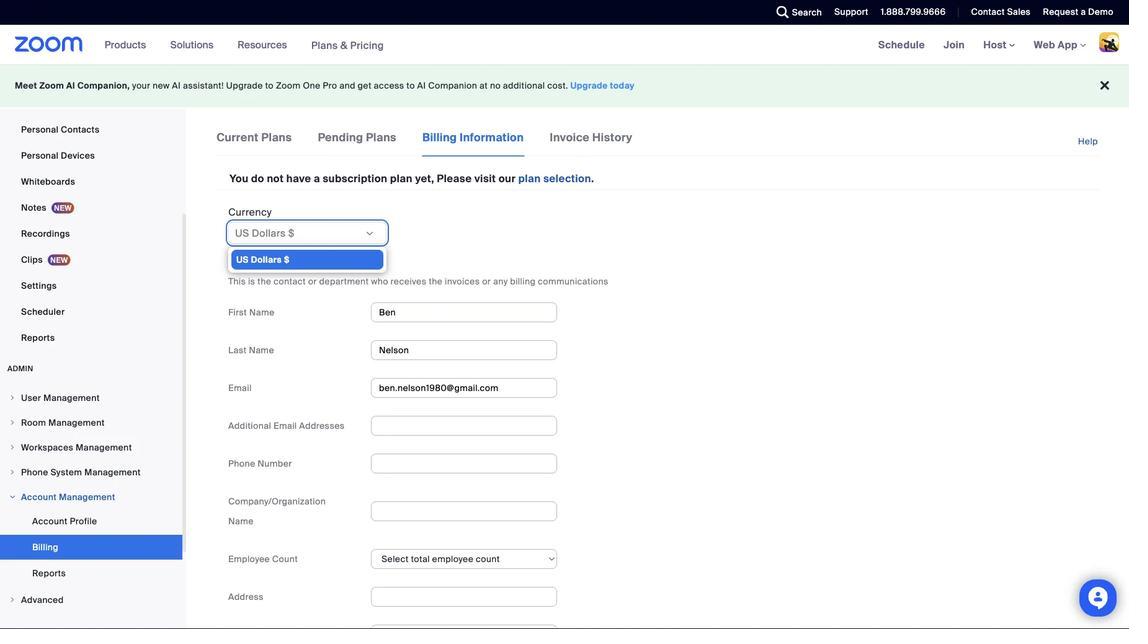 Task type: locate. For each thing, give the bounding box(es) containing it.
main content main content
[[186, 109, 1130, 630]]

name inside company/organization name
[[228, 516, 254, 527]]

billing inside billing information link
[[423, 130, 457, 145]]

1 horizontal spatial the
[[429, 276, 443, 287]]

additional email addresses
[[228, 420, 345, 432]]

contact sales link
[[962, 0, 1034, 25], [972, 6, 1031, 18]]

management down room management menu item
[[76, 442, 132, 454]]

0 horizontal spatial billing
[[32, 542, 58, 554]]

management for workspaces management
[[76, 442, 132, 454]]

3 right image from the top
[[9, 597, 16, 604]]

0 vertical spatial account
[[21, 492, 57, 503]]

account down account management
[[32, 516, 68, 528]]

meet
[[15, 80, 37, 92]]

None text field
[[371, 303, 557, 323], [371, 416, 557, 436], [371, 588, 557, 608], [371, 303, 557, 323], [371, 416, 557, 436], [371, 588, 557, 608]]

phone system management menu item
[[0, 461, 182, 485]]

or left 'any'
[[482, 276, 491, 287]]

zoom right meet
[[39, 80, 64, 92]]

right image left workspaces
[[9, 444, 16, 452]]

1 horizontal spatial plan
[[518, 172, 541, 186]]

right image for phone
[[9, 469, 16, 477]]

phone down workspaces
[[21, 467, 48, 479]]

right image left the user
[[9, 395, 16, 402]]

1 or from the left
[[308, 276, 317, 287]]

0 vertical spatial billing
[[423, 130, 457, 145]]

2 right image from the top
[[9, 420, 16, 427]]

right image inside user management menu item
[[9, 395, 16, 402]]

or down us dollars $ "list box"
[[308, 276, 317, 287]]

0 vertical spatial personal
[[21, 124, 59, 135]]

plan right our
[[518, 172, 541, 186]]

$ up us dollars $ "list box"
[[288, 227, 295, 240]]

whiteboards link
[[0, 169, 182, 194]]

right image left room
[[9, 420, 16, 427]]

2 vertical spatial billing
[[32, 542, 58, 554]]

this
[[228, 276, 246, 287]]

1 vertical spatial billing
[[228, 257, 259, 270]]

1 vertical spatial $
[[284, 254, 290, 266]]

workspaces management menu item
[[0, 436, 182, 460]]

1 to from the left
[[265, 80, 274, 92]]

2 plan from the left
[[518, 172, 541, 186]]

communications
[[538, 276, 609, 287]]

1 horizontal spatial ai
[[172, 80, 181, 92]]

billing up this at left
[[228, 257, 259, 270]]

1 vertical spatial a
[[314, 172, 320, 186]]

phone link
[[0, 91, 182, 116]]

0 vertical spatial right image
[[9, 469, 16, 477]]

us dollars $ inside us dollars $ "list box"
[[236, 254, 290, 266]]

2 vertical spatial name
[[228, 516, 254, 527]]

company/organization name
[[228, 496, 326, 527]]

0 horizontal spatial plans
[[261, 130, 292, 145]]

management for account management
[[59, 492, 115, 503]]

phone inside menu item
[[21, 467, 48, 479]]

the right is
[[258, 276, 271, 287]]

1 vertical spatial personal
[[21, 150, 59, 161]]

right image left system
[[9, 469, 16, 477]]

$ up contact at the top
[[284, 254, 290, 266]]

1 vertical spatial us
[[236, 254, 249, 266]]

1 the from the left
[[258, 276, 271, 287]]

web app button
[[1034, 38, 1087, 51]]

1 vertical spatial account
[[32, 516, 68, 528]]

2 horizontal spatial ai
[[417, 80, 426, 92]]

us down currency
[[235, 227, 249, 240]]

.
[[591, 172, 594, 186]]

phone system management
[[21, 467, 141, 479]]

0 vertical spatial us dollars $
[[235, 227, 295, 240]]

reports link down billing link
[[0, 562, 182, 586]]

ai left companion,
[[66, 80, 75, 92]]

2 or from the left
[[482, 276, 491, 287]]

1 horizontal spatial a
[[1081, 6, 1086, 18]]

last name
[[228, 345, 274, 356]]

product information navigation
[[95, 25, 393, 65]]

company/organization
[[228, 496, 326, 508]]

reports
[[21, 332, 55, 344], [32, 568, 66, 580]]

name
[[249, 307, 275, 318], [249, 345, 274, 356], [228, 516, 254, 527]]

1.888.799.9666 button up the schedule
[[872, 0, 949, 25]]

0 vertical spatial reports link
[[0, 326, 182, 351]]

0 vertical spatial email
[[228, 383, 252, 394]]

whiteboards
[[21, 176, 75, 187]]

plan left "yet,"
[[390, 172, 413, 186]]

$ inside dropdown button
[[288, 227, 295, 240]]

right image inside the account management menu item
[[9, 494, 16, 501]]

personal contacts
[[21, 124, 100, 135]]

name for last name
[[249, 345, 274, 356]]

management inside menu item
[[59, 492, 115, 503]]

your
[[132, 80, 150, 92]]

phone left number
[[228, 458, 255, 470]]

request a demo
[[1043, 6, 1114, 18]]

account inside menu
[[32, 516, 68, 528]]

clips link
[[0, 248, 182, 272]]

0 vertical spatial dollars
[[252, 227, 286, 240]]

web
[[1034, 38, 1056, 51]]

zoom
[[39, 80, 64, 92], [276, 80, 301, 92]]

2 right image from the top
[[9, 494, 16, 501]]

1 vertical spatial right image
[[9, 494, 16, 501]]

invoices
[[445, 276, 480, 287]]

2 reports link from the top
[[0, 562, 182, 586]]

1 vertical spatial right image
[[9, 420, 16, 427]]

host
[[984, 38, 1009, 51]]

upgrade
[[226, 80, 263, 92], [571, 80, 608, 92]]

management for room management
[[48, 417, 105, 429]]

name for company/organization name
[[228, 516, 254, 527]]

0 horizontal spatial to
[[265, 80, 274, 92]]

right image
[[9, 469, 16, 477], [9, 494, 16, 501], [9, 597, 16, 604]]

a right have
[[314, 172, 320, 186]]

1 right image from the top
[[9, 469, 16, 477]]

zoom left one
[[276, 80, 301, 92]]

zoom logo image
[[15, 37, 83, 52]]

1 horizontal spatial to
[[407, 80, 415, 92]]

email down last
[[228, 383, 252, 394]]

account management menu item
[[0, 486, 182, 510]]

email right additional
[[274, 420, 297, 432]]

contact
[[972, 6, 1005, 18], [262, 257, 301, 270]]

billing inside billing link
[[32, 542, 58, 554]]

addresses
[[299, 420, 345, 432]]

1 horizontal spatial billing
[[228, 257, 259, 270]]

account management
[[21, 492, 115, 503]]

upgrade right cost.
[[571, 80, 608, 92]]

personal up whiteboards
[[21, 150, 59, 161]]

account
[[21, 492, 57, 503], [32, 516, 68, 528]]

receives
[[391, 276, 427, 287]]

banner
[[0, 25, 1130, 65]]

to right access
[[407, 80, 415, 92]]

search button
[[768, 0, 825, 25]]

1 vertical spatial reports
[[32, 568, 66, 580]]

1 right image from the top
[[9, 395, 16, 402]]

ai
[[66, 80, 75, 92], [172, 80, 181, 92], [417, 80, 426, 92]]

email
[[228, 383, 252, 394], [274, 420, 297, 432]]

profile
[[70, 516, 97, 528]]

dollars down currency
[[252, 227, 286, 240]]

1 plan from the left
[[390, 172, 413, 186]]

1 vertical spatial dollars
[[251, 254, 282, 266]]

reports inside account management menu
[[32, 568, 66, 580]]

management up workspaces management
[[48, 417, 105, 429]]

contact
[[274, 276, 306, 287]]

$
[[288, 227, 295, 240], [284, 254, 290, 266]]

currency
[[228, 206, 272, 219]]

management up profile
[[59, 492, 115, 503]]

our
[[499, 172, 516, 186]]

pending
[[318, 130, 363, 145]]

you
[[230, 172, 249, 186]]

ai right new
[[172, 80, 181, 92]]

3 right image from the top
[[9, 444, 16, 452]]

phone inside personal menu menu
[[21, 98, 48, 109]]

access
[[374, 80, 404, 92]]

0 vertical spatial us
[[235, 227, 249, 240]]

join link
[[935, 25, 974, 65]]

the left invoices
[[429, 276, 443, 287]]

0 horizontal spatial upgrade
[[226, 80, 263, 92]]

contact left sales
[[972, 6, 1005, 18]]

ai left companion
[[417, 80, 426, 92]]

None text field
[[371, 341, 557, 361], [371, 379, 557, 398], [371, 454, 557, 474], [371, 502, 557, 522], [371, 626, 557, 630], [371, 341, 557, 361], [371, 379, 557, 398], [371, 454, 557, 474], [371, 502, 557, 522], [371, 626, 557, 630]]

admin menu menu
[[0, 387, 182, 614]]

1 horizontal spatial upgrade
[[571, 80, 608, 92]]

0 horizontal spatial zoom
[[39, 80, 64, 92]]

phone inside main content main content
[[228, 458, 255, 470]]

1 horizontal spatial plans
[[311, 39, 338, 52]]

1 vertical spatial us dollars $
[[236, 254, 290, 266]]

schedule
[[879, 38, 925, 51]]

2 personal from the top
[[21, 150, 59, 161]]

2 horizontal spatial billing
[[423, 130, 457, 145]]

1 vertical spatial reports link
[[0, 562, 182, 586]]

contact up contact at the top
[[262, 257, 301, 270]]

0 horizontal spatial plan
[[390, 172, 413, 186]]

solutions
[[170, 38, 214, 51]]

at
[[480, 80, 488, 92]]

right image inside phone system management menu item
[[9, 469, 16, 477]]

account for account profile
[[32, 516, 68, 528]]

right image inside advanced menu item
[[9, 597, 16, 604]]

dollars up is
[[251, 254, 282, 266]]

1.888.799.9666 button
[[872, 0, 949, 25], [881, 6, 946, 18]]

phone down meet
[[21, 98, 48, 109]]

right image
[[9, 395, 16, 402], [9, 420, 16, 427], [9, 444, 16, 452]]

plans right current
[[261, 130, 292, 145]]

2 vertical spatial right image
[[9, 597, 16, 604]]

name right first
[[249, 307, 275, 318]]

billing inside billing contact this is the contact or department who receives the invoices or any billing communications
[[228, 257, 259, 270]]

0 vertical spatial $
[[288, 227, 295, 240]]

account up account profile on the bottom of the page
[[21, 492, 57, 503]]

0 vertical spatial name
[[249, 307, 275, 318]]

to down resources dropdown button
[[265, 80, 274, 92]]

any
[[493, 276, 508, 287]]

management up room management
[[43, 393, 100, 404]]

plans left &
[[311, 39, 338, 52]]

0 horizontal spatial the
[[258, 276, 271, 287]]

help link
[[1079, 129, 1100, 155]]

1 horizontal spatial or
[[482, 276, 491, 287]]

companion
[[428, 80, 477, 92]]

scheduler
[[21, 306, 65, 318]]

1 personal from the top
[[21, 124, 59, 135]]

number
[[258, 458, 292, 470]]

1 ai from the left
[[66, 80, 75, 92]]

right image for account
[[9, 494, 16, 501]]

reports up advanced
[[32, 568, 66, 580]]

2 ai from the left
[[172, 80, 181, 92]]

us dollars $ inside "us dollars $" dropdown button
[[235, 227, 295, 240]]

personal up personal devices
[[21, 124, 59, 135]]

upgrade down product information navigation
[[226, 80, 263, 92]]

right image left advanced
[[9, 597, 16, 604]]

dollars inside "list box"
[[251, 254, 282, 266]]

yet,
[[415, 172, 434, 186]]

0 vertical spatial a
[[1081, 6, 1086, 18]]

right image inside workspaces management menu item
[[9, 444, 16, 452]]

us dollars $ down currency
[[235, 227, 295, 240]]

plans & pricing link
[[311, 39, 384, 52], [311, 39, 384, 52]]

billing up please
[[423, 130, 457, 145]]

1 horizontal spatial contact
[[972, 6, 1005, 18]]

1 horizontal spatial email
[[274, 420, 297, 432]]

1 vertical spatial name
[[249, 345, 274, 356]]

a
[[1081, 6, 1086, 18], [314, 172, 320, 186]]

reports down scheduler
[[21, 332, 55, 344]]

account management menu
[[0, 510, 182, 588]]

phone for phone
[[21, 98, 48, 109]]

0 horizontal spatial contact
[[262, 257, 301, 270]]

account inside menu item
[[21, 492, 57, 503]]

name up employee
[[228, 516, 254, 527]]

0 vertical spatial right image
[[9, 395, 16, 402]]

pending plans link
[[317, 129, 397, 156]]

phone for phone number
[[228, 458, 255, 470]]

2 vertical spatial right image
[[9, 444, 16, 452]]

0 vertical spatial reports
[[21, 332, 55, 344]]

history
[[593, 130, 633, 145]]

reports link down scheduler 'link' at the left of page
[[0, 326, 182, 351]]

recordings link
[[0, 222, 182, 246]]

the
[[258, 276, 271, 287], [429, 276, 443, 287]]

0 horizontal spatial ai
[[66, 80, 75, 92]]

personal for personal contacts
[[21, 124, 59, 135]]

0 horizontal spatial or
[[308, 276, 317, 287]]

pricing
[[350, 39, 384, 52]]

support
[[835, 6, 869, 18]]

us dollars $ up is
[[236, 254, 290, 266]]

plans right pending
[[366, 130, 397, 145]]

reports link
[[0, 326, 182, 351], [0, 562, 182, 586]]

assistant!
[[183, 80, 224, 92]]

subscription
[[323, 172, 388, 186]]

billing down account profile on the bottom of the page
[[32, 542, 58, 554]]

0 horizontal spatial a
[[314, 172, 320, 186]]

2 horizontal spatial plans
[[366, 130, 397, 145]]

1 horizontal spatial zoom
[[276, 80, 301, 92]]

additional
[[228, 420, 271, 432]]

name right last
[[249, 345, 274, 356]]

right image for room management
[[9, 420, 16, 427]]

banner containing products
[[0, 25, 1130, 65]]

us inside dropdown button
[[235, 227, 249, 240]]

2 to from the left
[[407, 80, 415, 92]]

a left demo at the top right of the page
[[1081, 6, 1086, 18]]

1 vertical spatial contact
[[262, 257, 301, 270]]

us up this at left
[[236, 254, 249, 266]]

1 vertical spatial email
[[274, 420, 297, 432]]

right image left account management
[[9, 494, 16, 501]]

right image inside room management menu item
[[9, 420, 16, 427]]



Task type: vqa. For each thing, say whether or not it's contained in the screenshot.
One
yes



Task type: describe. For each thing, give the bounding box(es) containing it.
contact sales
[[972, 6, 1031, 18]]

profile picture image
[[1100, 32, 1120, 52]]

pending plans
[[318, 130, 397, 145]]

workspaces management
[[21, 442, 132, 454]]

billing
[[510, 276, 536, 287]]

clips
[[21, 254, 43, 266]]

3 ai from the left
[[417, 80, 426, 92]]

0 horizontal spatial email
[[228, 383, 252, 394]]

schedule link
[[869, 25, 935, 65]]

personal devices
[[21, 150, 95, 161]]

user management
[[21, 393, 100, 404]]

plans inside product information navigation
[[311, 39, 338, 52]]

notes link
[[0, 195, 182, 220]]

join
[[944, 38, 965, 51]]

employee
[[228, 554, 270, 565]]

recordings
[[21, 228, 70, 240]]

notes
[[21, 202, 47, 213]]

pro
[[323, 80, 337, 92]]

products
[[105, 38, 146, 51]]

please
[[437, 172, 472, 186]]

first name
[[228, 307, 275, 318]]

&
[[341, 39, 348, 52]]

do
[[251, 172, 264, 186]]

us dollars $ button
[[235, 226, 364, 241]]

today
[[610, 80, 635, 92]]

meetings navigation
[[869, 25, 1130, 65]]

is
[[248, 276, 255, 287]]

current
[[217, 130, 259, 145]]

no
[[490, 80, 501, 92]]

web app
[[1034, 38, 1078, 51]]

name for first name
[[249, 307, 275, 318]]

1 upgrade from the left
[[226, 80, 263, 92]]

advanced
[[21, 595, 64, 606]]

first
[[228, 307, 247, 318]]

not
[[267, 172, 284, 186]]

current plans
[[217, 130, 292, 145]]

you do not have a subscription plan yet, please visit our plan selection .
[[230, 172, 594, 186]]

meet zoom ai companion, your new ai assistant! upgrade to zoom one pro and get access to ai companion at no additional cost. upgrade today
[[15, 80, 635, 92]]

advanced menu item
[[0, 589, 182, 613]]

invoice history link
[[549, 129, 633, 156]]

billing link
[[0, 536, 182, 560]]

billing contact this is the contact or department who receives the invoices or any billing communications
[[228, 257, 609, 287]]

demo
[[1089, 6, 1114, 18]]

employee count
[[228, 554, 298, 565]]

personal for personal devices
[[21, 150, 59, 161]]

plans for current plans
[[261, 130, 292, 145]]

settings link
[[0, 274, 182, 299]]

system
[[51, 467, 82, 479]]

and
[[340, 80, 356, 92]]

account for account management
[[21, 492, 57, 503]]

solutions button
[[170, 25, 219, 65]]

1 reports link from the top
[[0, 326, 182, 351]]

hide options image
[[365, 229, 375, 239]]

personal menu menu
[[0, 0, 182, 352]]

user
[[21, 393, 41, 404]]

right image for workspaces management
[[9, 444, 16, 452]]

last
[[228, 345, 247, 356]]

contact inside billing contact this is the contact or department who receives the invoices or any billing communications
[[262, 257, 301, 270]]

host button
[[984, 38, 1016, 51]]

workspaces
[[21, 442, 73, 454]]

0 vertical spatial contact
[[972, 6, 1005, 18]]

billing for information
[[423, 130, 457, 145]]

meet zoom ai companion, footer
[[0, 65, 1130, 107]]

invoice history
[[550, 130, 633, 145]]

side navigation navigation
[[0, 0, 186, 630]]

right image for user management
[[9, 395, 16, 402]]

1.888.799.9666 button up schedule link
[[881, 6, 946, 18]]

billing information link
[[422, 129, 525, 157]]

1.888.799.9666
[[881, 6, 946, 18]]

us inside "list box"
[[236, 254, 249, 266]]

account profile
[[32, 516, 97, 528]]

1 zoom from the left
[[39, 80, 64, 92]]

phone for phone system management
[[21, 467, 48, 479]]

plans & pricing
[[311, 39, 384, 52]]

2 the from the left
[[429, 276, 443, 287]]

devices
[[61, 150, 95, 161]]

scheduler link
[[0, 300, 182, 325]]

help
[[1079, 136, 1099, 147]]

room management menu item
[[0, 411, 182, 435]]

additional
[[503, 80, 545, 92]]

app
[[1058, 38, 1078, 51]]

information
[[460, 130, 524, 145]]

cost.
[[548, 80, 568, 92]]

us dollars $ list box
[[231, 250, 384, 270]]

billing information
[[423, 130, 524, 145]]

management down workspaces management menu item
[[84, 467, 141, 479]]

a inside main content
[[314, 172, 320, 186]]

$ inside "list box"
[[284, 254, 290, 266]]

who
[[371, 276, 388, 287]]

current plans link
[[216, 129, 293, 156]]

selection
[[544, 172, 591, 186]]

2 zoom from the left
[[276, 80, 301, 92]]

phone number
[[228, 458, 292, 470]]

contacts
[[61, 124, 100, 135]]

room
[[21, 417, 46, 429]]

sales
[[1008, 6, 1031, 18]]

products button
[[105, 25, 152, 65]]

plan selection link
[[518, 172, 591, 186]]

reports inside personal menu menu
[[21, 332, 55, 344]]

personal devices link
[[0, 143, 182, 168]]

dollars inside dropdown button
[[252, 227, 286, 240]]

billing for contact
[[228, 257, 259, 270]]

one
[[303, 80, 321, 92]]

new
[[153, 80, 170, 92]]

user management menu item
[[0, 387, 182, 410]]

plans for pending plans
[[366, 130, 397, 145]]

visit
[[475, 172, 496, 186]]

address
[[228, 592, 264, 603]]

management for user management
[[43, 393, 100, 404]]

2 upgrade from the left
[[571, 80, 608, 92]]

have
[[286, 172, 311, 186]]



